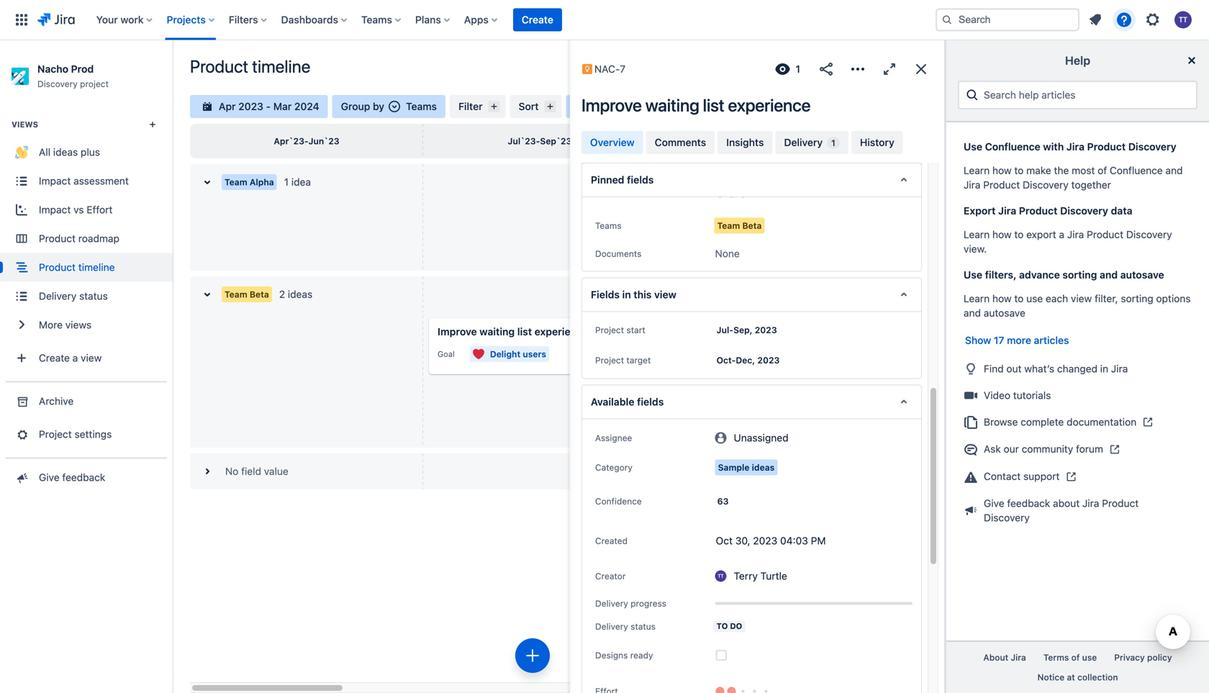 Task type: describe. For each thing, give the bounding box(es) containing it.
filters button
[[224, 8, 273, 31]]

product roadmap link
[[0, 224, 173, 253]]

use inside learn how to use each view filter, sorting options and autosave
[[1027, 293, 1043, 305]]

notice at collection link
[[1029, 668, 1127, 688]]

tab list containing overview
[[580, 130, 934, 155]]

give for give feedback about jira product discovery
[[984, 497, 1005, 509]]

ideas for 2
[[288, 288, 313, 300]]

in inside find out what's changed in jira link
[[1101, 363, 1109, 375]]

view.
[[964, 243, 987, 255]]

discovery inside give feedback about jira product discovery
[[984, 512, 1030, 524]]

Search field
[[936, 8, 1080, 31]]

0 horizontal spatial improve
[[438, 326, 477, 338]]

banner containing your work
[[0, 0, 1209, 40]]

2023 for oct
[[753, 535, 778, 547]]

by
[[373, 100, 384, 112]]

product roadmap
[[39, 233, 119, 244]]

0 vertical spatial experience
[[728, 95, 811, 115]]

all ideas plus link
[[0, 138, 173, 167]]

filter,
[[1095, 293, 1118, 305]]

expand image
[[881, 60, 898, 78]]

1 horizontal spatial waiting
[[646, 95, 699, 115]]

nacho prod discovery project
[[37, 63, 109, 89]]

2023 for oct-
[[758, 355, 780, 365]]

your profile and settings image
[[1175, 11, 1192, 28]]

history
[[860, 136, 895, 148]]

jun`23
[[309, 136, 340, 146]]

a inside learn how to export a jira product discovery view.
[[1059, 229, 1065, 240]]

value button
[[591, 185, 622, 202]]

filters,
[[985, 269, 1017, 281]]

contact support
[[984, 471, 1060, 482]]

delivery progress button
[[591, 595, 671, 612]]

out
[[1007, 363, 1022, 375]]

team for 1 idea
[[225, 177, 247, 187]]

advance
[[1019, 269, 1060, 281]]

oct
[[716, 535, 733, 547]]

use filters, advance sorting and autosave
[[964, 269, 1165, 281]]

assignee button
[[591, 429, 637, 447]]

1 horizontal spatial use
[[1082, 653, 1097, 663]]

plus
[[81, 146, 100, 158]]

apr 2023 - mar 2024
[[219, 100, 319, 112]]

0 horizontal spatial waiting
[[480, 326, 515, 338]]

settings image
[[1145, 11, 1162, 28]]

and inside learn how to make the most of confluence and jira product discovery together
[[1166, 164, 1183, 176]]

available fields element
[[582, 385, 922, 419]]

1 vertical spatial team
[[717, 221, 740, 231]]

none
[[715, 248, 740, 259]]

show 17 more articles button
[[958, 332, 1077, 349]]

at
[[1067, 672, 1075, 683]]

group containing all ideas plus
[[0, 101, 173, 381]]

more views link
[[0, 311, 173, 339]]

discovery down together
[[1060, 205, 1109, 217]]

project for project target
[[595, 355, 624, 365]]

enterprise
[[749, 156, 793, 166]]

1 vertical spatial team beta
[[225, 289, 269, 299]]

privacy
[[1115, 653, 1145, 663]]

unassigned
[[734, 432, 789, 444]]

2023 for jul-
[[755, 325, 777, 335]]

ready
[[630, 650, 653, 660]]

jira inside learn how to export a jira product discovery view.
[[1067, 229, 1084, 240]]

to for export
[[1015, 229, 1024, 240]]

use for use confluence with jira product discovery
[[964, 141, 983, 153]]

apps button
[[460, 8, 503, 31]]

appswitcher icon image
[[13, 11, 30, 28]]

more image
[[849, 60, 867, 78]]

smb
[[805, 156, 825, 166]]

contact support link
[[958, 463, 1198, 491]]

more
[[1007, 334, 1032, 346]]

0 vertical spatial improve
[[582, 95, 642, 115]]

category button
[[591, 459, 637, 476]]

about jira button
[[975, 648, 1035, 668]]

project settings
[[39, 428, 112, 440]]

delivery up 'designs'
[[595, 622, 628, 632]]

autosave inside learn how to use each view filter, sorting options and autosave
[[984, 307, 1026, 319]]

category
[[595, 462, 633, 473]]

0 horizontal spatial 1
[[284, 176, 289, 188]]

17
[[994, 334, 1005, 346]]

give feedback button
[[0, 463, 173, 492]]

how for filters,
[[993, 293, 1012, 305]]

fields in this view element
[[582, 277, 922, 312]]

to for use
[[1015, 293, 1024, 305]]

ask our community forum
[[984, 443, 1104, 455]]

work
[[121, 14, 144, 26]]

history button
[[852, 131, 903, 154]]

insights button
[[718, 131, 773, 154]]

multi select dropdown image
[[389, 101, 400, 112]]

feedback for give feedback about jira product discovery
[[1007, 497, 1051, 509]]

team alpha
[[225, 177, 274, 187]]

1 inside tab list
[[832, 138, 836, 148]]

articles
[[1034, 334, 1069, 346]]

7
[[620, 63, 626, 75]]

oct-
[[717, 355, 736, 365]]

1 horizontal spatial beta
[[743, 221, 762, 231]]

to for make
[[1015, 164, 1024, 176]]

ideas for all
[[53, 146, 78, 158]]

impact assessment
[[39, 175, 129, 187]]

value
[[595, 188, 618, 198]]

create for create a view
[[39, 352, 70, 364]]

impact vs effort
[[39, 204, 113, 216]]

nac-
[[595, 63, 620, 75]]

plans
[[415, 14, 441, 26]]

discovery inside learn how to make the most of confluence and jira product discovery together
[[1023, 179, 1069, 191]]

0 vertical spatial autosave
[[1121, 269, 1165, 281]]

overview button
[[582, 131, 643, 154]]

dashboards
[[281, 14, 338, 26]]

2 ideas
[[279, 288, 313, 300]]

0 vertical spatial product timeline
[[190, 56, 311, 76]]

discovery up data
[[1129, 141, 1177, 153]]

sorting inside learn how to use each view filter, sorting options and autosave
[[1121, 293, 1154, 305]]

feedback for give feedback
[[62, 472, 105, 483]]

2023 inside button
[[238, 100, 263, 112]]

give for give feedback
[[39, 472, 59, 483]]

ask our community forum link
[[958, 436, 1198, 463]]

archive button
[[0, 387, 173, 416]]

terms
[[1044, 653, 1069, 663]]

group
[[341, 100, 370, 112]]

goal
[[438, 350, 455, 359]]

jul`23-sep`23
[[508, 136, 572, 146]]

contact
[[984, 471, 1021, 482]]

notice
[[1038, 672, 1065, 683]]

available fields
[[591, 396, 664, 408]]

filters
[[229, 14, 258, 26]]

delivery inside tab list
[[784, 136, 823, 148]]

0 vertical spatial confluence
[[985, 141, 1041, 153]]

give feedback
[[39, 472, 105, 483]]

browse
[[984, 416, 1018, 428]]

view inside fields in this view element
[[654, 289, 677, 300]]

terms of use link
[[1035, 648, 1106, 668]]

sort button
[[510, 95, 562, 118]]

1 inside 1 popup button
[[796, 63, 801, 75]]

browse complete documentation link
[[958, 409, 1198, 436]]

assessment
[[74, 175, 129, 187]]

nacho
[[37, 63, 68, 75]]

progress
[[631, 599, 667, 609]]

delivery status button
[[591, 618, 660, 635]]

video tutorials link
[[958, 382, 1198, 409]]

product inside learn how to make the most of confluence and jira product discovery together
[[984, 179, 1020, 191]]

:heart: image
[[473, 348, 484, 360]]

help
[[1065, 54, 1091, 67]]

0 horizontal spatial list
[[517, 326, 532, 338]]

2 horizontal spatial teams
[[595, 221, 622, 231]]

add ideas image
[[524, 647, 541, 664]]

0 vertical spatial timeline
[[252, 56, 311, 76]]

of inside learn how to make the most of confluence and jira product discovery together
[[1098, 164, 1107, 176]]

dec,
[[736, 355, 755, 365]]

give feedback about jira product discovery
[[984, 497, 1139, 524]]

0 vertical spatial sorting
[[1063, 269, 1097, 281]]

1 vertical spatial teams
[[406, 100, 437, 112]]

sep`23
[[540, 136, 572, 146]]



Task type: vqa. For each thing, say whether or not it's contained in the screenshot.
log
no



Task type: locate. For each thing, give the bounding box(es) containing it.
in inside fields in this view element
[[622, 289, 631, 300]]

fields left this
[[591, 289, 620, 300]]

0 horizontal spatial ideas
[[53, 146, 78, 158]]

teams button for apps popup button
[[357, 8, 407, 31]]

1 button
[[773, 58, 806, 81]]

value
[[264, 465, 289, 477]]

created button
[[591, 532, 632, 550]]

0 horizontal spatial teams
[[361, 14, 392, 26]]

feedback down "contact support"
[[1007, 497, 1051, 509]]

1 learn from the top
[[964, 164, 990, 176]]

1 vertical spatial in
[[1101, 363, 1109, 375]]

0 vertical spatial list
[[703, 95, 725, 115]]

waiting
[[646, 95, 699, 115], [480, 326, 515, 338]]

0 horizontal spatial 2
[[279, 288, 285, 300]]

fields for pinned fields
[[627, 174, 654, 186]]

creator button
[[591, 568, 630, 585]]

your work
[[96, 14, 144, 26]]

project for project start
[[595, 325, 624, 335]]

1 horizontal spatial delivery status
[[595, 622, 656, 632]]

2 vertical spatial project
[[39, 428, 72, 440]]

2 vertical spatial to
[[1015, 293, 1024, 305]]

idea
[[291, 176, 311, 188]]

how inside learn how to make the most of confluence and jira product discovery together
[[993, 164, 1012, 176]]

2 vertical spatial team
[[225, 289, 247, 299]]

timeline down roadmap
[[78, 261, 115, 273]]

1 vertical spatial list
[[517, 326, 532, 338]]

confluence up data
[[1110, 164, 1163, 176]]

0 vertical spatial give
[[39, 472, 59, 483]]

teams button for the documents dropdown button
[[591, 217, 626, 234]]

team left alpha
[[225, 177, 247, 187]]

product inside give feedback about jira product discovery
[[1102, 497, 1139, 509]]

archive
[[39, 395, 74, 407]]

0 vertical spatial team
[[225, 177, 247, 187]]

discovery down data
[[1127, 229, 1172, 240]]

2024
[[294, 100, 319, 112]]

0 vertical spatial waiting
[[646, 95, 699, 115]]

1 horizontal spatial give
[[984, 497, 1005, 509]]

jul-
[[717, 325, 734, 335]]

waiting up delight
[[480, 326, 515, 338]]

list up insights button
[[703, 95, 725, 115]]

find out what's changed in jira link
[[958, 355, 1198, 382]]

1 horizontal spatial team beta
[[717, 221, 762, 231]]

complete
[[1021, 416, 1064, 428]]

team beta left 2 ideas
[[225, 289, 269, 299]]

0 vertical spatial 2
[[611, 100, 618, 112]]

project for project settings
[[39, 428, 72, 440]]

sort
[[519, 100, 539, 112]]

1 horizontal spatial list
[[703, 95, 725, 115]]

the
[[1054, 164, 1069, 176]]

1 horizontal spatial 2
[[611, 100, 618, 112]]

in left this
[[622, 289, 631, 300]]

3 how from the top
[[993, 293, 1012, 305]]

discovery inside the nacho prod discovery project
[[37, 79, 78, 89]]

2 use from the top
[[964, 269, 983, 281]]

of right terms at the right
[[1072, 653, 1080, 663]]

1 vertical spatial product timeline
[[39, 261, 115, 273]]

2 learn from the top
[[964, 229, 990, 240]]

learn how to use each view filter, sorting options and autosave
[[964, 293, 1191, 319]]

improve up goal
[[438, 326, 477, 338]]

learn inside learn how to use each view filter, sorting options and autosave
[[964, 293, 990, 305]]

each
[[1046, 293, 1068, 305]]

jira inside learn how to make the most of confluence and jira product discovery together
[[964, 179, 981, 191]]

team up none at the top right of the page
[[717, 221, 740, 231]]

1 horizontal spatial ideas
[[288, 288, 313, 300]]

to do
[[717, 622, 742, 631]]

created
[[595, 536, 628, 546]]

delivery status down delivery progress dropdown button
[[595, 622, 656, 632]]

dashboards button
[[277, 8, 353, 31]]

designs ready button
[[591, 647, 658, 664]]

learn inside learn how to export a jira product discovery view.
[[964, 229, 990, 240]]

designs ready
[[595, 650, 653, 660]]

project start button
[[591, 321, 650, 339]]

2023 right dec,
[[758, 355, 780, 365]]

to left export
[[1015, 229, 1024, 240]]

0 vertical spatial teams
[[361, 14, 392, 26]]

a inside popup button
[[73, 352, 78, 364]]

63
[[717, 496, 729, 506]]

fields for fields
[[575, 100, 603, 112]]

1 vertical spatial to
[[1015, 229, 1024, 240]]

delivery status up views
[[39, 290, 108, 302]]

and inside learn how to use each view filter, sorting options and autosave
[[964, 307, 981, 319]]

status down product timeline link
[[79, 290, 108, 302]]

confluence inside learn how to make the most of confluence and jira product discovery together
[[1110, 164, 1163, 176]]

sorting
[[1063, 269, 1097, 281], [1121, 293, 1154, 305]]

beta down the pinned fields element
[[743, 221, 762, 231]]

1 vertical spatial feedback
[[1007, 497, 1051, 509]]

1 use from the top
[[964, 141, 983, 153]]

a right export
[[1059, 229, 1065, 240]]

1 horizontal spatial product timeline
[[190, 56, 311, 76]]

jira image
[[37, 11, 75, 28], [37, 11, 75, 28]]

0 vertical spatial in
[[622, 289, 631, 300]]

alpha
[[250, 177, 274, 187]]

how down filters, on the right top
[[993, 293, 1012, 305]]

1 horizontal spatial experience
[[728, 95, 811, 115]]

0 vertical spatial project
[[595, 325, 624, 335]]

2 how from the top
[[993, 229, 1012, 240]]

0 vertical spatial team beta
[[717, 221, 762, 231]]

team for 2 ideas
[[225, 289, 247, 299]]

jira inside give feedback about jira product discovery
[[1083, 497, 1100, 509]]

Search help articles field
[[980, 82, 1191, 108]]

1 vertical spatial ideas
[[288, 288, 313, 300]]

sep,
[[734, 325, 753, 335]]

0 vertical spatial and
[[1166, 164, 1183, 176]]

delivery status inside delivery status "link"
[[39, 290, 108, 302]]

2 impact from the top
[[39, 204, 71, 216]]

1 horizontal spatial sorting
[[1121, 293, 1154, 305]]

1 vertical spatial improve waiting list experience
[[438, 326, 588, 338]]

mar
[[273, 100, 292, 112]]

product timeline link
[[0, 253, 173, 282]]

nac-7 link
[[580, 60, 636, 78]]

1 horizontal spatial and
[[1100, 269, 1118, 281]]

timeline inside group
[[78, 261, 115, 273]]

project inside button
[[39, 428, 72, 440]]

1 horizontal spatial teams button
[[591, 217, 626, 234]]

1 vertical spatial status
[[631, 622, 656, 632]]

0 vertical spatial improve waiting list experience
[[582, 95, 811, 115]]

to left make
[[1015, 164, 1024, 176]]

discovery down nacho
[[37, 79, 78, 89]]

0 horizontal spatial autosave
[[984, 307, 1026, 319]]

learn how to make the most of confluence and jira product discovery together
[[964, 164, 1183, 191]]

project down the archive
[[39, 428, 72, 440]]

use for use filters, advance sorting and autosave
[[964, 269, 983, 281]]

to inside learn how to make the most of confluence and jira product discovery together
[[1015, 164, 1024, 176]]

view inside create a view popup button
[[81, 352, 102, 364]]

status inside delivery status "link"
[[79, 290, 108, 302]]

export
[[1027, 229, 1057, 240]]

feedback inside give feedback button
[[62, 472, 105, 483]]

1 vertical spatial a
[[73, 352, 78, 364]]

1 vertical spatial fields
[[637, 396, 664, 408]]

product inside learn how to export a jira product discovery view.
[[1087, 229, 1124, 240]]

effort
[[87, 204, 113, 216]]

2 horizontal spatial 1
[[832, 138, 836, 148]]

ideas inside group
[[53, 146, 78, 158]]

2 vertical spatial 1
[[284, 176, 289, 188]]

1 how from the top
[[993, 164, 1012, 176]]

1 vertical spatial and
[[1100, 269, 1118, 281]]

feedback inside give feedback about jira product discovery
[[1007, 497, 1051, 509]]

delivery status inside delivery status dropdown button
[[595, 622, 656, 632]]

policy
[[1148, 653, 1172, 663]]

what's
[[1025, 363, 1055, 375]]

1 horizontal spatial create
[[522, 14, 554, 26]]

discovery down make
[[1023, 179, 1069, 191]]

2 vertical spatial and
[[964, 307, 981, 319]]

use down view.
[[964, 269, 983, 281]]

a down views
[[73, 352, 78, 364]]

pinned fields element
[[582, 163, 922, 197]]

0 vertical spatial teams button
[[357, 8, 407, 31]]

1 vertical spatial teams button
[[591, 217, 626, 234]]

project left start
[[595, 325, 624, 335]]

to
[[1015, 164, 1024, 176], [1015, 229, 1024, 240], [1015, 293, 1024, 305]]

2023 left -
[[238, 100, 263, 112]]

give inside button
[[39, 472, 59, 483]]

team beta up none at the top right of the page
[[717, 221, 762, 231]]

0 horizontal spatial team beta
[[225, 289, 269, 299]]

impact vs effort link
[[0, 195, 173, 224]]

group by
[[341, 100, 384, 112]]

close image
[[913, 60, 930, 78]]

learn down filters, on the right top
[[964, 293, 990, 305]]

1 horizontal spatial timeline
[[252, 56, 311, 76]]

how left make
[[993, 164, 1012, 176]]

jira product discovery navigation element
[[0, 40, 173, 693]]

learn inside learn how to make the most of confluence and jira product discovery together
[[964, 164, 990, 176]]

view down more views link
[[81, 352, 102, 364]]

1 vertical spatial autosave
[[984, 307, 1026, 319]]

1 horizontal spatial view
[[654, 289, 677, 300]]

sorting up learn how to use each view filter, sorting options and autosave
[[1063, 269, 1097, 281]]

impact left vs
[[39, 204, 71, 216]]

1 horizontal spatial of
[[1098, 164, 1107, 176]]

search image
[[942, 14, 953, 26]]

confluence up make
[[985, 141, 1041, 153]]

learn for learn how to make the most of confluence and jira product discovery together
[[964, 164, 990, 176]]

calendar image
[[199, 98, 216, 115]]

teams right the multi select dropdown image
[[406, 100, 437, 112]]

group
[[0, 101, 173, 381]]

learn for learn how to export a jira product discovery view.
[[964, 229, 990, 240]]

overview
[[590, 136, 635, 148]]

learn up view.
[[964, 229, 990, 240]]

1 impact from the top
[[39, 175, 71, 187]]

settings
[[75, 428, 112, 440]]

to inside learn how to export a jira product discovery view.
[[1015, 229, 1024, 240]]

to down filters, on the right top
[[1015, 293, 1024, 305]]

how inside learn how to use each view filter, sorting options and autosave
[[993, 293, 1012, 305]]

impact for impact assessment
[[39, 175, 71, 187]]

view inside learn how to use each view filter, sorting options and autosave
[[1071, 293, 1092, 305]]

export jira product discovery data
[[964, 205, 1133, 217]]

1 to from the top
[[1015, 164, 1024, 176]]

3 learn from the top
[[964, 293, 990, 305]]

impact for impact vs effort
[[39, 204, 71, 216]]

impact down all
[[39, 175, 71, 187]]

teams
[[361, 14, 392, 26], [406, 100, 437, 112], [595, 221, 622, 231]]

all
[[39, 146, 50, 158]]

how inside learn how to export a jira product discovery view.
[[993, 229, 1012, 240]]

fields down nac-
[[575, 100, 603, 112]]

0 vertical spatial delivery status
[[39, 290, 108, 302]]

1 vertical spatial timeline
[[78, 261, 115, 273]]

1 vertical spatial experience
[[535, 326, 588, 338]]

give right feedback image
[[39, 472, 59, 483]]

0 horizontal spatial teams button
[[357, 8, 407, 31]]

fields right pinned
[[627, 174, 654, 186]]

2 to from the top
[[1015, 229, 1024, 240]]

1 horizontal spatial 1
[[796, 63, 801, 75]]

jira inside button
[[1011, 653, 1026, 663]]

field
[[241, 465, 261, 477]]

0 vertical spatial status
[[79, 290, 108, 302]]

tab list
[[580, 130, 934, 155]]

0 horizontal spatial delivery status
[[39, 290, 108, 302]]

a
[[1059, 229, 1065, 240], [73, 352, 78, 364]]

delivery inside "link"
[[39, 290, 77, 302]]

weighting value image
[[716, 155, 728, 167]]

2 vertical spatial learn
[[964, 293, 990, 305]]

30,
[[736, 535, 751, 547]]

sorting right 'filter,' on the top right
[[1121, 293, 1154, 305]]

beta left 2 ideas
[[250, 289, 269, 299]]

autosave up 17
[[984, 307, 1026, 319]]

0 vertical spatial learn
[[964, 164, 990, 176]]

2 for 2 ideas
[[279, 288, 285, 300]]

comments
[[655, 136, 706, 148]]

project settings image
[[14, 427, 29, 442]]

0 vertical spatial use
[[1027, 293, 1043, 305]]

use left each
[[1027, 293, 1043, 305]]

use up "collection"
[[1082, 653, 1097, 663]]

status inside delivery status dropdown button
[[631, 622, 656, 632]]

how for confluence
[[993, 164, 1012, 176]]

browse complete documentation
[[984, 416, 1137, 428]]

creator
[[595, 571, 626, 581]]

delivery up smb
[[784, 136, 823, 148]]

teams left plans
[[361, 14, 392, 26]]

feedback image
[[14, 470, 29, 485]]

1 horizontal spatial teams
[[406, 100, 437, 112]]

apr`23-jun`23
[[274, 136, 340, 146]]

of up together
[[1098, 164, 1107, 176]]

1 horizontal spatial a
[[1059, 229, 1065, 240]]

improve down nac-7 "link" at the top
[[582, 95, 642, 115]]

team left 2 ideas
[[225, 289, 247, 299]]

teams inside primary element
[[361, 14, 392, 26]]

0 horizontal spatial create
[[39, 352, 70, 364]]

:heart: image
[[473, 348, 484, 360]]

how down export
[[993, 229, 1012, 240]]

changed
[[1057, 363, 1098, 375]]

1 left history button
[[832, 138, 836, 148]]

teams up documents
[[595, 221, 622, 231]]

product timeline inside product timeline link
[[39, 261, 115, 273]]

project left target
[[595, 355, 624, 365]]

learn for learn how to use each view filter, sorting options and autosave
[[964, 293, 990, 305]]

startups
[[837, 156, 874, 166]]

list up "delight users"
[[517, 326, 532, 338]]

0 vertical spatial to
[[1015, 164, 1024, 176]]

1 idea
[[284, 176, 311, 188]]

1 vertical spatial give
[[984, 497, 1005, 509]]

status down progress
[[631, 622, 656, 632]]

feedback
[[62, 472, 105, 483], [1007, 497, 1051, 509]]

jira
[[1067, 141, 1085, 153], [964, 179, 981, 191], [999, 205, 1017, 217], [1067, 229, 1084, 240], [1111, 363, 1128, 375], [1083, 497, 1100, 509], [1011, 653, 1026, 663]]

0 horizontal spatial feedback
[[62, 472, 105, 483]]

1 vertical spatial beta
[[250, 289, 269, 299]]

waiting up comments
[[646, 95, 699, 115]]

0 horizontal spatial give
[[39, 472, 59, 483]]

banner
[[0, 0, 1209, 40]]

0 horizontal spatial a
[[73, 352, 78, 364]]

fields right available
[[637, 396, 664, 408]]

give feedback about jira product discovery link
[[958, 491, 1198, 531]]

0 horizontal spatial experience
[[535, 326, 588, 338]]

comments button
[[646, 131, 715, 154]]

product timeline down product roadmap
[[39, 261, 115, 273]]

give inside give feedback about jira product discovery
[[984, 497, 1005, 509]]

in right changed
[[1101, 363, 1109, 375]]

feedback down project settings button
[[62, 472, 105, 483]]

create for create
[[522, 14, 554, 26]]

improve waiting list experience up "delight users"
[[438, 326, 588, 338]]

terms of use
[[1044, 653, 1097, 663]]

2 horizontal spatial view
[[1071, 293, 1092, 305]]

jul`23-
[[508, 136, 540, 146]]

discovery down contact
[[984, 512, 1030, 524]]

make
[[1027, 164, 1052, 176]]

in
[[622, 289, 631, 300], [1101, 363, 1109, 375]]

ideas for sample
[[752, 462, 775, 473]]

use up export
[[964, 141, 983, 153]]

view
[[654, 289, 677, 300], [1071, 293, 1092, 305], [81, 352, 102, 364]]

current project sidebar image
[[157, 58, 189, 86]]

views
[[65, 319, 91, 331]]

delivery status
[[39, 290, 108, 302], [595, 622, 656, 632]]

projects button
[[162, 8, 220, 31]]

2 horizontal spatial ideas
[[752, 462, 775, 473]]

video tutorials
[[984, 390, 1051, 401]]

2023 right sep,
[[755, 325, 777, 335]]

delight users
[[490, 349, 546, 359]]

project target
[[595, 355, 651, 365]]

with
[[1043, 141, 1064, 153]]

discovery inside learn how to export a jira product discovery view.
[[1127, 229, 1172, 240]]

create button
[[513, 8, 562, 31]]

create inside button
[[522, 14, 554, 26]]

fields for fields in this view
[[591, 289, 620, 300]]

oct-dec, 2023
[[717, 355, 780, 365]]

product timeline up apr 2023 - mar 2024 button
[[190, 56, 311, 76]]

experience up users
[[535, 326, 588, 338]]

views
[[12, 120, 38, 129]]

project target button
[[591, 352, 655, 369]]

2 for 2
[[611, 100, 618, 112]]

2023 right 30,
[[753, 535, 778, 547]]

pinned
[[591, 174, 625, 186]]

designs
[[595, 650, 628, 660]]

delivery up delivery status dropdown button
[[595, 599, 628, 609]]

to inside learn how to use each view filter, sorting options and autosave
[[1015, 293, 1024, 305]]

0 vertical spatial ideas
[[53, 146, 78, 158]]

view right this
[[654, 289, 677, 300]]

1 left idea
[[284, 176, 289, 188]]

3 to from the top
[[1015, 293, 1024, 305]]

1 vertical spatial use
[[964, 269, 983, 281]]

give down contact
[[984, 497, 1005, 509]]

2 vertical spatial teams
[[595, 221, 622, 231]]

how for jira
[[993, 229, 1012, 240]]

0 vertical spatial a
[[1059, 229, 1065, 240]]

help image
[[1116, 11, 1133, 28]]

teams button up documents
[[591, 217, 626, 234]]

1 left more "image"
[[796, 63, 801, 75]]

improve waiting list experience up comments
[[582, 95, 811, 115]]

timeline up mar
[[252, 56, 311, 76]]

sample ideas
[[718, 462, 775, 473]]

fields for available fields
[[637, 396, 664, 408]]

create down more
[[39, 352, 70, 364]]

autosave up options
[[1121, 269, 1165, 281]]

to
[[717, 622, 728, 631]]

0 vertical spatial impact
[[39, 175, 71, 187]]

delivery up more
[[39, 290, 77, 302]]

0 horizontal spatial timeline
[[78, 261, 115, 273]]

create right apps popup button
[[522, 14, 554, 26]]

:wave: image
[[15, 146, 28, 159], [15, 146, 28, 159]]

close image
[[1184, 52, 1201, 69]]

1 vertical spatial learn
[[964, 229, 990, 240]]

forum
[[1076, 443, 1104, 455]]

notifications image
[[1087, 11, 1104, 28]]

0 horizontal spatial view
[[81, 352, 102, 364]]

discovery
[[37, 79, 78, 89], [1129, 141, 1177, 153], [1023, 179, 1069, 191], [1060, 205, 1109, 217], [1127, 229, 1172, 240], [984, 512, 1030, 524]]

list
[[703, 95, 725, 115], [517, 326, 532, 338]]

autosave
[[1121, 269, 1165, 281], [984, 307, 1026, 319]]

create inside popup button
[[39, 352, 70, 364]]

teams button left plans
[[357, 8, 407, 31]]

1 vertical spatial 1
[[832, 138, 836, 148]]

1 vertical spatial of
[[1072, 653, 1080, 663]]

2 vertical spatial how
[[993, 293, 1012, 305]]

0 horizontal spatial status
[[79, 290, 108, 302]]

0 horizontal spatial sorting
[[1063, 269, 1097, 281]]

0 vertical spatial beta
[[743, 221, 762, 231]]

0 horizontal spatial of
[[1072, 653, 1080, 663]]

view right each
[[1071, 293, 1092, 305]]

delivery status link
[[0, 282, 173, 311]]

primary element
[[9, 0, 924, 40]]

learn up export
[[964, 164, 990, 176]]

experience down 1 popup button
[[728, 95, 811, 115]]



